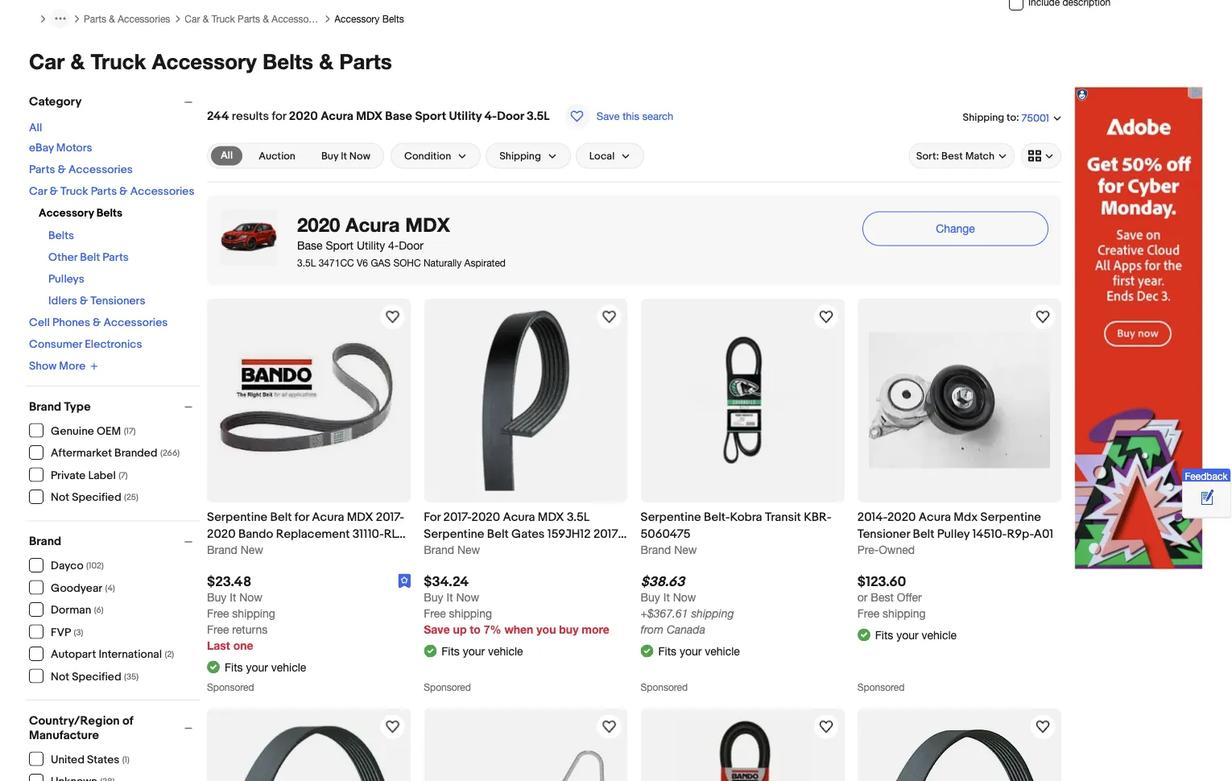 Task type: locate. For each thing, give the bounding box(es) containing it.
brand new up $34.24
[[424, 543, 480, 556]]

fits your vehicle down one
[[225, 660, 306, 673]]

0 vertical spatial for
[[272, 109, 286, 124]]

2018
[[424, 544, 449, 558]]

now down 244 results for 2020 acura mdx base sport utility 4-door 3.5l
[[349, 150, 370, 162]]

1 horizontal spatial to
[[1007, 111, 1016, 124]]

door up sohc
[[399, 238, 423, 252]]

1 vertical spatial car
[[29, 48, 65, 73]]

belt
[[80, 250, 100, 264], [270, 510, 292, 524], [487, 527, 509, 541], [913, 527, 934, 541]]

pulley
[[937, 527, 970, 541]]

serpentine belt for acura mdx 2017- 2020 bando replacement 31110-rlv- a02 heading
[[207, 510, 409, 558]]

shipping inside $38.63 buy it now +$367.61 shipping from canada
[[691, 607, 734, 620]]

vehicle down offer
[[922, 628, 957, 641]]

truck up category dropdown button at the left top of page
[[91, 48, 146, 73]]

save left this
[[596, 110, 620, 122]]

buy right auction
[[321, 150, 338, 162]]

0 horizontal spatial 2017-
[[376, 510, 404, 524]]

to right up
[[470, 623, 481, 636]]

1 vertical spatial save
[[424, 623, 450, 636]]

vehicle for and text__icon under $34.24
[[488, 644, 523, 657]]

0 horizontal spatial shipping
[[499, 150, 541, 162]]

accessories inside the 'cell phones & accessories consumer electronics'
[[103, 316, 168, 329]]

save left up
[[424, 623, 450, 636]]

not for not specified (25)
[[51, 491, 69, 505]]

vehicle down the buy it now free shipping free returns last one
[[271, 660, 306, 673]]

2 specified from the top
[[72, 670, 121, 684]]

1 vertical spatial for
[[295, 510, 309, 524]]

truck for accessory
[[91, 48, 146, 73]]

shipping up up
[[449, 607, 492, 620]]

truck
[[212, 13, 235, 24], [91, 48, 146, 73], [60, 184, 88, 198]]

1 vertical spatial 4-
[[388, 238, 399, 252]]

now up up
[[456, 591, 479, 604]]

1 vertical spatial specified
[[72, 670, 121, 684]]

not down autopart at the bottom
[[51, 670, 69, 684]]

1 2017- from the left
[[376, 510, 404, 524]]

(35)
[[124, 672, 139, 682]]

brand up dayco at the bottom left of the page
[[29, 534, 61, 549]]

1 specified from the top
[[72, 491, 121, 505]]

0 horizontal spatial sport
[[326, 238, 354, 252]]

serpentine up r9p- on the right of the page
[[980, 510, 1041, 524]]

buy it now free shipping free returns last one
[[207, 591, 275, 652]]

it inside 'link'
[[341, 150, 347, 162]]

to inside $34.24 buy it now free shipping save up to 7% when you buy more
[[470, 623, 481, 636]]

belt left gates
[[487, 527, 509, 541]]

3 shipping from the left
[[691, 607, 734, 620]]

other
[[48, 250, 77, 264]]

kbr-
[[804, 510, 831, 524]]

0 horizontal spatial utility
[[357, 238, 385, 252]]

feedback
[[1185, 470, 1228, 482]]

vehicle
[[922, 628, 957, 641], [488, 644, 523, 657], [705, 644, 740, 657], [271, 660, 306, 673]]

2 horizontal spatial 3.5l
[[567, 510, 589, 524]]

for 2017-2020 acura mdx 3.5l serpentine belt gates 159jh12 2017 2018 2019 2020 heading
[[424, 510, 627, 558]]

1 brand new from the left
[[207, 543, 263, 556]]

1 vertical spatial utility
[[357, 238, 385, 252]]

1 not from the top
[[51, 491, 69, 505]]

sort: best match
[[916, 150, 995, 162]]

truck up car & truck accessory belts & parts
[[212, 13, 235, 24]]

shipping inside $123.60 or best offer free shipping
[[883, 607, 926, 620]]

(266)
[[160, 448, 180, 459]]

it inside $34.24 buy it now free shipping save up to 7% when you buy more
[[447, 591, 453, 604]]

from
[[641, 623, 664, 636]]

fits down up
[[441, 644, 460, 657]]

sport up condition
[[415, 109, 446, 124]]

aftermarket
[[51, 447, 112, 460]]

2 vertical spatial accessory
[[39, 206, 94, 220]]

&
[[109, 13, 115, 24], [203, 13, 209, 24], [263, 13, 269, 24], [70, 48, 85, 73], [319, 48, 333, 73], [58, 163, 66, 176], [50, 184, 58, 198], [119, 184, 128, 198], [80, 294, 88, 308], [93, 316, 101, 329]]

2020 up the "3471cc"
[[297, 213, 340, 236]]

specified down label
[[72, 491, 121, 505]]

brand down for
[[424, 543, 454, 556]]

1 vertical spatial 3.5l
[[297, 257, 316, 269]]

0 vertical spatial utility
[[449, 109, 482, 124]]

2019
[[452, 544, 477, 558]]

sport up the "3471cc"
[[326, 238, 354, 252]]

1 vertical spatial truck
[[91, 48, 146, 73]]

your
[[896, 628, 919, 641], [463, 644, 485, 657], [680, 644, 702, 657], [246, 660, 268, 673]]

idlers
[[48, 294, 77, 308]]

belt left pulley
[[913, 527, 934, 541]]

cell phones & accessories consumer electronics
[[29, 316, 168, 351]]

and text__icon image down or
[[857, 627, 870, 640]]

1 vertical spatial all link
[[211, 146, 243, 165]]

0 vertical spatial all
[[29, 121, 42, 134]]

$123.60
[[857, 574, 906, 591]]

shipping inside $34.24 buy it now free shipping save up to 7% when you buy more
[[449, 607, 492, 620]]

mdx
[[954, 510, 978, 524]]

1 horizontal spatial best
[[941, 150, 963, 162]]

specified
[[72, 491, 121, 505], [72, 670, 121, 684]]

watch serpentine belt bando usa 6pk1200 image
[[816, 717, 836, 736]]

brand new down bando
[[207, 543, 263, 556]]

change button
[[862, 211, 1048, 246]]

fits your vehicle down canada
[[658, 644, 740, 657]]

serpentine inside serpentine belt-kobra transit kbr- 5060475 brand new
[[641, 510, 701, 524]]

mdx up 159jh12
[[538, 510, 564, 524]]

shipping down offer
[[883, 607, 926, 620]]

fits down one
[[225, 660, 243, 673]]

of
[[122, 713, 133, 728]]

serpentine belt drive-rite 5060475dr image
[[218, 724, 400, 781]]

sport inside 2020 acura mdx base sport utility 4-door 3.5l 3471cc v6 gas sohc naturally aspirated
[[326, 238, 354, 252]]

2017
[[593, 527, 618, 541]]

244 results for 2020 acura mdx base sport utility 4-door 3.5l
[[207, 109, 550, 124]]

parts inside belts other belt parts pulleys idlers & tensioners
[[103, 250, 129, 264]]

1 vertical spatial parts & accessories link
[[29, 163, 133, 176]]

car up category
[[29, 48, 65, 73]]

car inside car & truck parts & accessories link
[[185, 13, 200, 24]]

acura inside 2020 acura mdx base sport utility 4-door 3.5l 3471cc v6 gas sohc naturally aspirated
[[346, 213, 400, 236]]

2020 inside serpentine belt for acura mdx 2017- 2020 bando replacement 31110-rlv- a02
[[207, 527, 236, 541]]

0 horizontal spatial brand new
[[207, 543, 263, 556]]

fits
[[875, 628, 893, 641], [441, 644, 460, 657], [658, 644, 676, 657], [225, 660, 243, 673]]

now up returns
[[239, 591, 262, 604]]

1 horizontal spatial accessory belts
[[334, 13, 404, 24]]

& inside the 'cell phones & accessories consumer electronics'
[[93, 316, 101, 329]]

for inside serpentine belt for acura mdx 2017- 2020 bando replacement 31110-rlv- a02
[[295, 510, 309, 524]]

3.5l up the shipping dropdown button
[[527, 109, 550, 124]]

1 vertical spatial sport
[[326, 238, 354, 252]]

acura up gates
[[503, 510, 535, 524]]

(25)
[[124, 492, 138, 503]]

2 brand new from the left
[[424, 543, 480, 556]]

returns
[[232, 623, 268, 636]]

for right "results"
[[272, 109, 286, 124]]

7%
[[484, 623, 501, 636]]

0 vertical spatial 3.5l
[[527, 109, 550, 124]]

shipping inside shipping to : 75001
[[963, 111, 1004, 124]]

2 new from the left
[[457, 543, 480, 556]]

now up +$367.61
[[673, 591, 696, 604]]

0 vertical spatial car
[[185, 13, 200, 24]]

2017- right for
[[443, 510, 471, 524]]

acura up pulley
[[919, 510, 951, 524]]

mdx up naturally
[[405, 213, 450, 236]]

new down bando
[[241, 543, 263, 556]]

belts inside belts other belt parts pulleys idlers & tensioners
[[48, 229, 74, 242]]

more
[[582, 623, 609, 636]]

4 shipping from the left
[[883, 607, 926, 620]]

mdx
[[356, 109, 383, 124], [405, 213, 450, 236], [347, 510, 373, 524], [538, 510, 564, 524]]

2017-
[[376, 510, 404, 524], [443, 510, 471, 524]]

acura inside serpentine belt for acura mdx 2017- 2020 bando replacement 31110-rlv- a02
[[312, 510, 344, 524]]

shipping up returns
[[232, 607, 275, 620]]

base up the "3471cc"
[[297, 238, 323, 252]]

$38.63 buy it now +$367.61 shipping from canada
[[641, 574, 734, 636]]

specified for not specified (35)
[[72, 670, 121, 684]]

0 horizontal spatial all link
[[29, 121, 42, 134]]

4- inside 2020 acura mdx base sport utility 4-door 3.5l 3471cc v6 gas sohc naturally aspirated
[[388, 238, 399, 252]]

condition
[[404, 150, 451, 162]]

2 vertical spatial truck
[[60, 184, 88, 198]]

for up replacement
[[295, 510, 309, 524]]

show more
[[29, 359, 86, 373]]

save inside button
[[596, 110, 620, 122]]

vehicle for and text__icon under or
[[922, 628, 957, 641]]

1 vertical spatial accessory
[[152, 48, 257, 73]]

2 shipping from the left
[[449, 607, 492, 620]]

0 horizontal spatial accessory belts
[[39, 206, 123, 220]]

car up car & truck accessory belts & parts
[[185, 13, 200, 24]]

shipping up canada
[[691, 607, 734, 620]]

fits down from
[[658, 644, 676, 657]]

up
[[453, 623, 467, 636]]

0 vertical spatial door
[[497, 109, 524, 124]]

mdx inside 2020 acura mdx base sport utility 4-door 3.5l 3471cc v6 gas sohc naturally aspirated
[[405, 213, 450, 236]]

parts
[[84, 13, 106, 24], [238, 13, 260, 24], [339, 48, 392, 73], [29, 163, 55, 176], [91, 184, 117, 198], [103, 250, 129, 264]]

genuine oem (17)
[[51, 424, 136, 438]]

all
[[29, 121, 42, 134], [221, 149, 233, 162]]

2 2017- from the left
[[443, 510, 471, 524]]

1 horizontal spatial new
[[457, 543, 480, 556]]

0 vertical spatial car & truck parts & accessories link
[[185, 13, 324, 25]]

serpentine belt for acura mdx 2017-2020 bando replacement 31110-rlv-a02 image
[[218, 342, 400, 459]]

serpentine inside 2014-2020 acura mdx serpentine tensioner belt pulley 14510-r9p-a01 pre-owned
[[980, 510, 1041, 524]]

not down private
[[51, 491, 69, 505]]

it
[[341, 150, 347, 162], [230, 591, 236, 604], [447, 591, 453, 604], [663, 591, 670, 604]]

free
[[207, 607, 229, 620], [424, 607, 446, 620], [857, 607, 880, 620], [207, 623, 229, 636]]

5060475
[[641, 527, 691, 541]]

shipping for $38.63
[[691, 607, 734, 620]]

fits your vehicle
[[875, 628, 957, 641], [441, 644, 523, 657], [658, 644, 740, 657], [225, 660, 306, 673]]

fits for and text__icon below from
[[658, 644, 676, 657]]

0 vertical spatial shipping
[[963, 111, 1004, 124]]

and text__icon image
[[857, 627, 870, 640], [424, 643, 437, 656], [641, 643, 653, 656], [207, 659, 220, 672]]

0 horizontal spatial 3.5l
[[297, 257, 316, 269]]

new right 2018
[[457, 543, 480, 556]]

1 horizontal spatial 3.5l
[[527, 109, 550, 124]]

serpentine up 2019
[[424, 527, 484, 541]]

1 horizontal spatial brand new
[[424, 543, 480, 556]]

gas
[[371, 257, 391, 269]]

buy inside $34.24 buy it now free shipping save up to 7% when you buy more
[[424, 591, 443, 604]]

brand new for $23.48
[[207, 543, 263, 556]]

dayco
[[51, 559, 84, 573]]

0 vertical spatial not
[[51, 491, 69, 505]]

base
[[385, 109, 412, 124], [297, 238, 323, 252]]

shipping to : 75001
[[963, 111, 1049, 124]]

acura
[[321, 109, 353, 124], [346, 213, 400, 236], [312, 510, 344, 524], [503, 510, 535, 524], [919, 510, 951, 524]]

new down 5060475
[[674, 543, 697, 556]]

0 horizontal spatial door
[[399, 238, 423, 252]]

0 vertical spatial accessory
[[334, 13, 380, 24]]

to left the 75001
[[1007, 111, 1016, 124]]

serpentine belt-kobra transit kbr-5060475 image
[[652, 310, 833, 491]]

1 horizontal spatial 4-
[[484, 109, 497, 124]]

mdx up 31110-
[[347, 510, 373, 524]]

autopart
[[51, 648, 96, 662]]

car & truck parts & accessories link up car & truck accessory belts & parts
[[185, 13, 324, 25]]

1 vertical spatial base
[[297, 238, 323, 252]]

0 horizontal spatial accessory
[[39, 206, 94, 220]]

and text__icon image down $34.24
[[424, 643, 437, 656]]

2017- up rlv-
[[376, 510, 404, 524]]

type
[[64, 399, 91, 414]]

1 horizontal spatial utility
[[449, 109, 482, 124]]

0 vertical spatial 4-
[[484, 109, 497, 124]]

1 vertical spatial best
[[871, 591, 894, 604]]

2 horizontal spatial new
[[674, 543, 697, 556]]

buy down a02
[[207, 591, 227, 604]]

0 horizontal spatial save
[[424, 623, 450, 636]]

it up +$367.61
[[663, 591, 670, 604]]

aspirated
[[464, 257, 506, 269]]

best right or
[[871, 591, 894, 604]]

this
[[623, 110, 639, 122]]

2020 up 2019
[[471, 510, 500, 524]]

0 vertical spatial base
[[385, 109, 412, 124]]

3.5l up 159jh12
[[567, 510, 589, 524]]

0 vertical spatial best
[[941, 150, 963, 162]]

utility up v6
[[357, 238, 385, 252]]

country/region of manufacture
[[29, 713, 133, 742]]

ebay motors link
[[29, 141, 92, 155]]

0 horizontal spatial to
[[470, 623, 481, 636]]

fits your vehicle down offer
[[875, 628, 957, 641]]

brand inside serpentine belt-kobra transit kbr- 5060475 brand new
[[641, 543, 671, 556]]

it down 244 results for 2020 acura mdx base sport utility 4-door 3.5l
[[341, 150, 347, 162]]

0 horizontal spatial best
[[871, 591, 894, 604]]

new
[[241, 543, 263, 556], [457, 543, 480, 556], [674, 543, 697, 556]]

all inside 2020 acura mdx "main content"
[[221, 149, 233, 162]]

1 vertical spatial all
[[221, 149, 233, 162]]

1 horizontal spatial 2017-
[[443, 510, 471, 524]]

1 horizontal spatial all link
[[211, 146, 243, 165]]

fits down $123.60 or best offer free shipping
[[875, 628, 893, 641]]

2020 up a02
[[207, 527, 236, 541]]

0 vertical spatial sport
[[415, 109, 446, 124]]

1 horizontal spatial truck
[[91, 48, 146, 73]]

united states (1)
[[51, 753, 130, 767]]

serpentine up bando
[[207, 510, 268, 524]]

a01
[[1034, 527, 1053, 541]]

shipping inside dropdown button
[[499, 150, 541, 162]]

buy
[[321, 150, 338, 162], [207, 591, 227, 604], [424, 591, 443, 604], [641, 591, 660, 604]]

advertisement region
[[1074, 87, 1203, 570]]

your for and text__icon below from
[[680, 644, 702, 657]]

all down 244
[[221, 149, 233, 162]]

1 horizontal spatial shipping
[[963, 111, 1004, 124]]

0 vertical spatial all link
[[29, 121, 42, 134]]

all up ebay
[[29, 121, 42, 134]]

all link up ebay
[[29, 121, 42, 134]]

or
[[857, 591, 868, 604]]

fits for and text__icon under $34.24
[[441, 644, 460, 657]]

car & truck accessory belts & parts
[[29, 48, 392, 73]]

buy up +$367.61
[[641, 591, 660, 604]]

car down ebay
[[29, 184, 47, 198]]

3 new from the left
[[674, 543, 697, 556]]

your down one
[[246, 660, 268, 673]]

door inside 2020 acura mdx base sport utility 4-door 3.5l 3471cc v6 gas sohc naturally aspirated
[[399, 238, 423, 252]]

0 horizontal spatial base
[[297, 238, 323, 252]]

your for and text__icon under $34.24
[[463, 644, 485, 657]]

belts link
[[48, 229, 74, 242]]

car & truck parts & accessories link down motors
[[29, 184, 194, 198]]

brand down 5060475
[[641, 543, 671, 556]]

belt inside serpentine belt for acura mdx 2017- 2020 bando replacement 31110-rlv- a02
[[270, 510, 292, 524]]

shipping
[[963, 111, 1004, 124], [499, 150, 541, 162]]

door
[[497, 109, 524, 124], [399, 238, 423, 252]]

0 vertical spatial save
[[596, 110, 620, 122]]

best right sort:
[[941, 150, 963, 162]]

car for car & truck accessory belts & parts
[[29, 48, 65, 73]]

2020 inside 2020 acura mdx base sport utility 4-door 3.5l 3471cc v6 gas sohc naturally aspirated
[[297, 213, 340, 236]]

belt-
[[704, 510, 730, 524]]

truck down motors
[[60, 184, 88, 198]]

it down 2018
[[447, 591, 453, 604]]

consumer
[[29, 337, 82, 351]]

1 horizontal spatial for
[[295, 510, 309, 524]]

specified down "autopart international (2)" on the left of page
[[72, 670, 121, 684]]

2 horizontal spatial truck
[[212, 13, 235, 24]]

best inside dropdown button
[[941, 150, 963, 162]]

2020 right 2019
[[480, 544, 508, 558]]

fits your vehicle for and text__icon below from
[[658, 644, 740, 657]]

acura up replacement
[[312, 510, 344, 524]]

acura up gas
[[346, 213, 400, 236]]

& inside belts other belt parts pulleys idlers & tensioners
[[80, 294, 88, 308]]

new for $34.24
[[457, 543, 480, 556]]

1 horizontal spatial base
[[385, 109, 412, 124]]

brand new for $34.24
[[424, 543, 480, 556]]

for
[[272, 109, 286, 124], [295, 510, 309, 524]]

buy down 2018
[[424, 591, 443, 604]]

serpentine up 5060475
[[641, 510, 701, 524]]

2 vertical spatial 3.5l
[[567, 510, 589, 524]]

1 horizontal spatial save
[[596, 110, 620, 122]]

watch for 2017-2020 acura mdx 3.5l serpentine belt gates 159jh12 2017 2018 2019 2020 image
[[600, 307, 619, 327]]

2020 up tensioner
[[887, 510, 916, 524]]

1 horizontal spatial sport
[[415, 109, 446, 124]]

0 horizontal spatial all
[[29, 121, 42, 134]]

3.5l left the "3471cc"
[[297, 257, 316, 269]]

it up returns
[[230, 591, 236, 604]]

2 horizontal spatial accessory
[[334, 13, 380, 24]]

accessories
[[118, 13, 170, 24], [272, 13, 324, 24], [68, 163, 133, 176], [130, 184, 194, 198], [103, 316, 168, 329]]

vehicle down 7%
[[488, 644, 523, 657]]

accessory
[[334, 13, 380, 24], [152, 48, 257, 73], [39, 206, 94, 220]]

brand
[[29, 399, 61, 414], [29, 534, 61, 549], [207, 543, 237, 556], [424, 543, 454, 556], [641, 543, 671, 556]]

your down up
[[463, 644, 485, 657]]

buy inside $38.63 buy it now +$367.61 shipping from canada
[[641, 591, 660, 604]]

0 horizontal spatial for
[[272, 109, 286, 124]]

1 vertical spatial door
[[399, 238, 423, 252]]

watch genuine acura belt alternator (mitsubishi) 31110-rlv-a02 image
[[600, 717, 619, 736]]

watch serpentine belt drive-rite 5060475dr image
[[383, 717, 402, 736]]

idlers & tensioners link
[[48, 294, 145, 308]]

0 horizontal spatial truck
[[60, 184, 88, 198]]

2020 up auction
[[289, 109, 318, 124]]

your down canada
[[680, 644, 702, 657]]

tensioners
[[90, 294, 145, 308]]

save inside $34.24 buy it now free shipping save up to 7% when you buy more
[[424, 623, 450, 636]]

1 vertical spatial to
[[470, 623, 481, 636]]

for
[[424, 510, 441, 524]]

0 vertical spatial specified
[[72, 491, 121, 505]]

0 vertical spatial truck
[[212, 13, 235, 24]]

sohc
[[393, 257, 421, 269]]

0 horizontal spatial 4-
[[388, 238, 399, 252]]

2 not from the top
[[51, 670, 69, 684]]

acura inside 2014-2020 acura mdx serpentine tensioner belt pulley 14510-r9p-a01 pre-owned
[[919, 510, 951, 524]]

all link
[[29, 121, 42, 134], [211, 146, 243, 165]]

1 vertical spatial shipping
[[499, 150, 541, 162]]

belt up bando
[[270, 510, 292, 524]]

1 shipping from the left
[[232, 607, 275, 620]]

2 vertical spatial car
[[29, 184, 47, 198]]

base up condition
[[385, 109, 412, 124]]

0 vertical spatial to
[[1007, 111, 1016, 124]]

1 vertical spatial not
[[51, 670, 69, 684]]

for for belt
[[295, 510, 309, 524]]

when
[[504, 623, 533, 636]]

shipping
[[232, 607, 275, 620], [449, 607, 492, 620], [691, 607, 734, 620], [883, 607, 926, 620]]

0 horizontal spatial new
[[241, 543, 263, 556]]

fits your vehicle down 7%
[[441, 644, 523, 657]]

car
[[185, 13, 200, 24], [29, 48, 65, 73], [29, 184, 47, 198]]

belt right the other
[[80, 250, 100, 264]]

states
[[87, 753, 119, 767]]

all link down 244
[[211, 146, 243, 165]]

1 new from the left
[[241, 543, 263, 556]]

1 horizontal spatial all
[[221, 149, 233, 162]]

pulleys link
[[48, 272, 84, 286]]



Task type: describe. For each thing, give the bounding box(es) containing it.
belt inside belts other belt parts pulleys idlers & tensioners
[[80, 250, 100, 264]]

label
[[88, 469, 116, 482]]

and text__icon image down 'last'
[[207, 659, 220, 672]]

serpentine belt-kobra transit kbr- 5060475 heading
[[641, 510, 831, 541]]

3.5l inside for 2017-2020 acura mdx 3.5l serpentine belt gates 159jh12 2017 2018 2019 2020
[[567, 510, 589, 524]]

$23.48
[[207, 574, 251, 591]]

listing options selector. gallery view selected. image
[[1028, 149, 1054, 162]]

vehicle for and text__icon underneath 'last'
[[271, 660, 306, 673]]

now inside 'link'
[[349, 150, 370, 162]]

serpentine belt for acura mdx 2017- 2020 bando replacement 31110-rlv- a02 link
[[207, 509, 411, 558]]

auction
[[259, 150, 295, 162]]

owned
[[879, 543, 915, 556]]

watch serpentine belt for odyssey, passport, pilot, ridgeline, c-hr, mdx+more 5060475 image
[[1033, 717, 1053, 736]]

car for car & truck parts & accessories
[[185, 13, 200, 24]]

$34.24
[[424, 574, 469, 591]]

(3)
[[74, 627, 83, 638]]

free inside $123.60 or best offer free shipping
[[857, 607, 880, 620]]

results
[[232, 109, 269, 124]]

watch serpentine belt-kobra transit kbr-5060475 image
[[816, 307, 836, 327]]

shipping for $34.24
[[449, 607, 492, 620]]

new for $23.48
[[241, 543, 263, 556]]

serpentine inside serpentine belt for acura mdx 2017- 2020 bando replacement 31110-rlv- a02
[[207, 510, 268, 524]]

belt inside for 2017-2020 acura mdx 3.5l serpentine belt gates 159jh12 2017 2018 2019 2020
[[487, 527, 509, 541]]

your for and text__icon underneath 'last'
[[246, 660, 268, 673]]

buy it now
[[321, 150, 370, 162]]

goodyear
[[51, 581, 102, 595]]

naturally
[[424, 257, 462, 269]]

truck inside ebay motors parts & accessories car & truck parts & accessories
[[60, 184, 88, 198]]

buy inside the buy it now free shipping free returns last one
[[207, 591, 227, 604]]

not for not specified (35)
[[51, 670, 69, 684]]

1 vertical spatial car & truck parts & accessories link
[[29, 184, 194, 198]]

offer
[[897, 591, 922, 604]]

electronics
[[85, 337, 142, 351]]

2020 acura mdx base sport utility 4-door 3.5l 3471cc v6 gas sohc naturally aspirated
[[297, 213, 506, 269]]

and text__icon image down from
[[641, 643, 653, 656]]

(7)
[[119, 470, 128, 481]]

base inside 2020 acura mdx base sport utility 4-door 3.5l 3471cc v6 gas sohc naturally aspirated
[[297, 238, 323, 252]]

more
[[59, 359, 86, 373]]

motors
[[56, 141, 92, 155]]

new inside serpentine belt-kobra transit kbr- 5060475 brand new
[[674, 543, 697, 556]]

it inside the buy it now free shipping free returns last one
[[230, 591, 236, 604]]

All selected text field
[[221, 149, 233, 163]]

1 horizontal spatial door
[[497, 109, 524, 124]]

oem
[[97, 424, 121, 438]]

brand left the type
[[29, 399, 61, 414]]

for 2017-2020 acura mdx 3.5l serpentine belt gates 159jh12 2017 2018 2019 2020 link
[[424, 509, 628, 558]]

serpentine belt bando usa 6pk1200 image
[[675, 719, 811, 781]]

acura inside for 2017-2020 acura mdx 3.5l serpentine belt gates 159jh12 2017 2018 2019 2020
[[503, 510, 535, 524]]

+$367.61
[[641, 607, 688, 620]]

(17)
[[124, 426, 136, 436]]

one
[[233, 639, 253, 652]]

show more button
[[29, 359, 98, 373]]

utility inside 2020 acura mdx base sport utility 4-door 3.5l 3471cc v6 gas sohc naturally aspirated
[[357, 238, 385, 252]]

car inside ebay motors parts & accessories car & truck parts & accessories
[[29, 184, 47, 198]]

159jh12
[[547, 527, 591, 541]]

serpentine belt-kobra transit kbr- 5060475 link
[[641, 509, 845, 543]]

serpentine inside for 2017-2020 acura mdx 3.5l serpentine belt gates 159jh12 2017 2018 2019 2020
[[424, 527, 484, 541]]

country/region
[[29, 713, 120, 728]]

dayco (102)
[[51, 559, 104, 573]]

pre-
[[857, 543, 879, 556]]

rlv-
[[384, 527, 409, 541]]

buy inside 'link'
[[321, 150, 338, 162]]

buy it now link
[[312, 146, 380, 165]]

belts other belt parts pulleys idlers & tensioners
[[48, 229, 145, 308]]

united
[[51, 753, 84, 767]]

change
[[936, 222, 975, 235]]

pulleys
[[48, 272, 84, 286]]

shipping inside the buy it now free shipping free returns last one
[[232, 607, 275, 620]]

now inside the buy it now free shipping free returns last one
[[239, 591, 262, 604]]

private label (7)
[[51, 469, 128, 482]]

1 vertical spatial accessory belts
[[39, 206, 123, 220]]

for for results
[[272, 109, 286, 124]]

brand up $23.48
[[207, 543, 237, 556]]

shipping for $123.60
[[883, 607, 926, 620]]

shipping for shipping
[[499, 150, 541, 162]]

dorman
[[51, 604, 91, 617]]

2014-2020 acura mdx serpentine tensioner belt pulley 14510-r9p-a01 image
[[869, 332, 1050, 468]]

watch 2014-2020 acura mdx serpentine tensioner belt pulley 14510-r9p-a01 image
[[1033, 307, 1053, 327]]

vehicle for and text__icon below from
[[705, 644, 740, 657]]

244
[[207, 109, 229, 124]]

to inside shipping to : 75001
[[1007, 111, 1016, 124]]

1 horizontal spatial accessory
[[152, 48, 257, 73]]

3471cc
[[319, 257, 354, 269]]

2014-2020 acura mdx serpentine tensioner belt pulley 14510-r9p-a01 pre-owned
[[857, 510, 1053, 556]]

match
[[965, 150, 995, 162]]

kobra
[[730, 510, 762, 524]]

v6
[[357, 257, 368, 269]]

2017- inside serpentine belt for acura mdx 2017- 2020 bando replacement 31110-rlv- a02
[[376, 510, 404, 524]]

:
[[1016, 111, 1019, 124]]

truck for parts
[[212, 13, 235, 24]]

now inside $34.24 buy it now free shipping save up to 7% when you buy more
[[456, 591, 479, 604]]

2017- inside for 2017-2020 acura mdx 3.5l serpentine belt gates 159jh12 2017 2018 2019 2020
[[443, 510, 471, 524]]

genuine acura belt alternator (mitsubishi) 31110-rlv-a02 image
[[435, 748, 616, 781]]

search
[[642, 110, 673, 122]]

serpentine belt-kobra transit kbr- 5060475 brand new
[[641, 510, 831, 556]]

3.5l inside 2020 acura mdx base sport utility 4-door 3.5l 3471cc v6 gas sohc naturally aspirated
[[297, 257, 316, 269]]

best inside $123.60 or best offer free shipping
[[871, 591, 894, 604]]

acura up buy it now
[[321, 109, 353, 124]]

2014-2020 acura mdx serpentine tensioner belt pulley 14510-r9p-a01 heading
[[857, 510, 1053, 541]]

mdx inside serpentine belt for acura mdx 2017- 2020 bando replacement 31110-rlv- a02
[[347, 510, 373, 524]]

autopart international (2)
[[51, 648, 174, 662]]

ebay motors parts & accessories car & truck parts & accessories
[[29, 141, 194, 198]]

(102)
[[86, 561, 104, 571]]

cell phones & accessories link
[[29, 316, 168, 329]]

shipping button
[[486, 143, 571, 169]]

show
[[29, 359, 57, 373]]

you
[[537, 623, 556, 636]]

shipping for shipping to : 75001
[[963, 111, 1004, 124]]

14510-
[[972, 527, 1007, 541]]

ebay
[[29, 141, 54, 155]]

$123.60 or best offer free shipping
[[857, 574, 926, 620]]

fits for and text__icon underneath 'last'
[[225, 660, 243, 673]]

parts & accessories
[[84, 13, 170, 24]]

0 vertical spatial parts & accessories link
[[84, 13, 170, 25]]

it inside $38.63 buy it now +$367.61 shipping from canada
[[663, 591, 670, 604]]

cell
[[29, 316, 50, 329]]

fits your vehicle for and text__icon under $34.24
[[441, 644, 523, 657]]

for 2017-2020 acura mdx 3.5l serpentine belt gates 159jh12 2017 2018 2019 2020
[[424, 510, 618, 558]]

replacement
[[276, 527, 350, 541]]

branded
[[114, 447, 158, 460]]

fvp (3)
[[51, 626, 83, 639]]

fits for and text__icon under or
[[875, 628, 893, 641]]

canada
[[667, 623, 705, 636]]

2020 acura mdx main content
[[201, 87, 1068, 781]]

free inside $34.24 buy it now free shipping save up to 7% when you buy more
[[424, 607, 446, 620]]

buy
[[559, 623, 579, 636]]

specified for not specified (25)
[[72, 491, 121, 505]]

watch serpentine belt for acura mdx 2017-2020 bando replacement 31110-rlv-a02 image
[[383, 307, 402, 327]]

fits your vehicle for and text__icon underneath 'last'
[[225, 660, 306, 673]]

(2)
[[165, 649, 174, 660]]

2020 inside 2014-2020 acura mdx serpentine tensioner belt pulley 14510-r9p-a01 pre-owned
[[887, 510, 916, 524]]

genuine
[[51, 424, 94, 438]]

sort:
[[916, 150, 939, 162]]

now inside $38.63 buy it now +$367.61 shipping from canada
[[673, 591, 696, 604]]

consumer electronics link
[[29, 337, 142, 351]]

serpentine belt for odyssey, passport, pilot, ridgeline, c-hr, mdx+more 5060475 image
[[869, 727, 1050, 781]]

car & truck parts & accessories
[[185, 13, 324, 24]]

fits your vehicle for and text__icon under or
[[875, 628, 957, 641]]

transit
[[765, 510, 801, 524]]

bando
[[238, 527, 273, 541]]

a02
[[207, 544, 230, 558]]

dorman (6)
[[51, 604, 104, 617]]

for 2017-2020 acura mdx 3.5l serpentine belt gates 159jh12 2017 2018 2019 2020 image
[[481, 310, 570, 491]]

aftermarket branded (266)
[[51, 447, 180, 460]]

fvp
[[51, 626, 71, 639]]

your for and text__icon under or
[[896, 628, 919, 641]]

brand button
[[29, 534, 200, 549]]

mdx inside for 2017-2020 acura mdx 3.5l serpentine belt gates 159jh12 2017 2018 2019 2020
[[538, 510, 564, 524]]

belt inside 2014-2020 acura mdx serpentine tensioner belt pulley 14510-r9p-a01 pre-owned
[[913, 527, 934, 541]]

mdx up buy it now 'link'
[[356, 109, 383, 124]]

last
[[207, 639, 230, 652]]

0 vertical spatial accessory belts
[[334, 13, 404, 24]]

sort: best match button
[[909, 143, 1015, 169]]

2014-2020 acura mdx serpentine tensioner belt pulley 14510-r9p-a01 link
[[857, 509, 1061, 543]]



Task type: vqa. For each thing, say whether or not it's contained in the screenshot.


